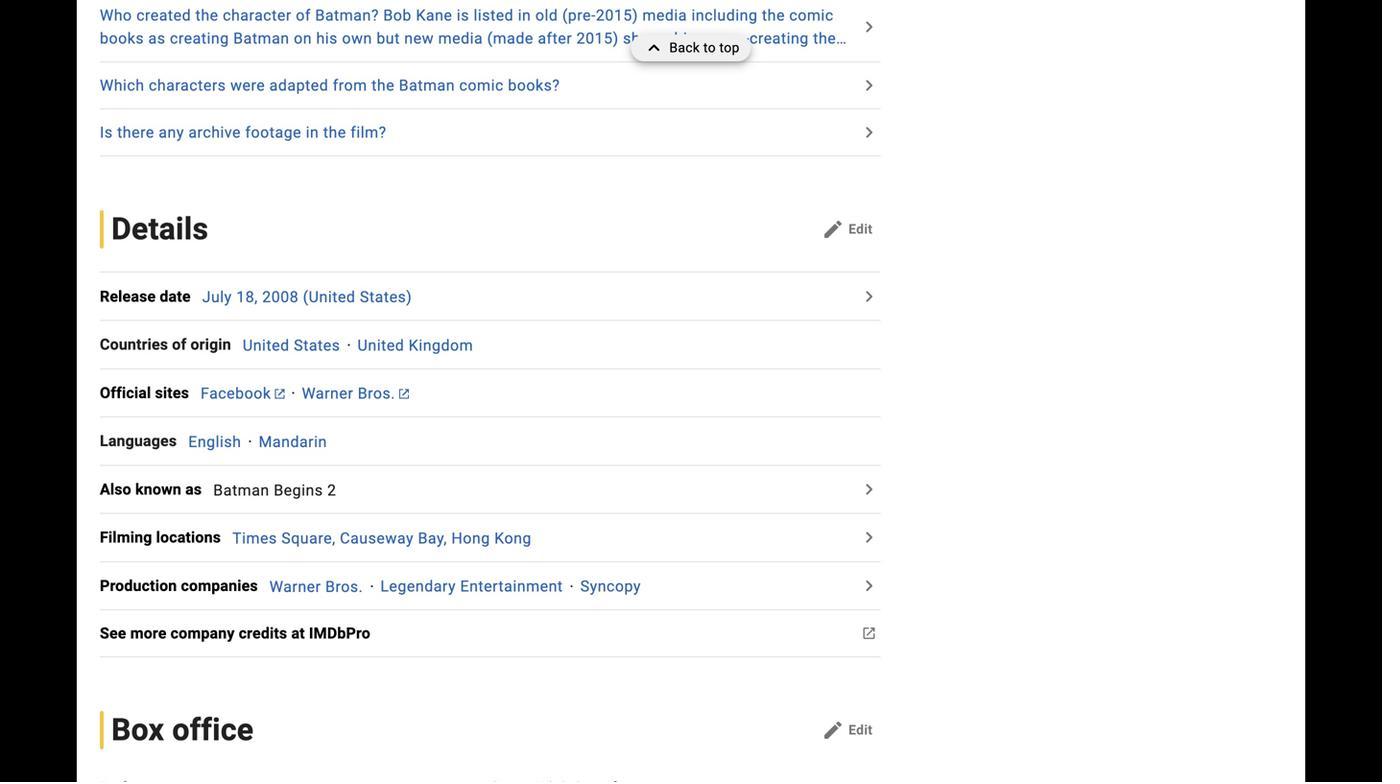 Task type: describe. For each thing, give the bounding box(es) containing it.
warner for warner bros. button to the top
[[302, 385, 354, 403]]

production companies button
[[100, 575, 270, 598]]

2
[[327, 481, 337, 499]]

entertainment
[[460, 578, 563, 596]]

see more image for filming locations
[[858, 526, 881, 550]]

known
[[135, 481, 182, 499]]

begins
[[274, 481, 323, 499]]

edit button for box office
[[814, 716, 881, 746]]

batman begins 2
[[213, 481, 337, 499]]

0 vertical spatial bros.
[[358, 385, 396, 403]]

bay,
[[418, 529, 447, 548]]

united for united states
[[243, 336, 290, 355]]

also known as
[[100, 481, 202, 499]]

of inside who created the character of batman? bob kane is listed in old (pre-2015) media including the comic books as creating batman on his own but new media (made after 2015) shows him as co-creating the character with someone called bill finger, so what's all that about?
[[296, 6, 311, 25]]

times
[[232, 529, 277, 548]]

see more company credits at imdbpro
[[100, 625, 371, 643]]

books?
[[508, 77, 560, 95]]

states)
[[360, 288, 412, 306]]

box office
[[111, 713, 254, 749]]

bob
[[383, 6, 412, 25]]

details
[[111, 211, 209, 247]]

causeway
[[340, 529, 414, 548]]

edit button for details
[[814, 214, 881, 245]]

see the answer image
[[858, 74, 881, 97]]

the right the created
[[196, 6, 219, 25]]

0 horizontal spatial as
[[148, 30, 166, 48]]

back
[[670, 40, 700, 56]]

but
[[377, 30, 400, 48]]

languages
[[100, 432, 177, 451]]

july
[[202, 288, 232, 306]]

edit for details
[[849, 221, 873, 237]]

warner bros. for warner bros. button to the top
[[302, 385, 396, 403]]

is
[[457, 6, 470, 25]]

including
[[692, 6, 758, 25]]

legendary
[[381, 578, 456, 596]]

imdbpro
[[309, 625, 371, 643]]

locations
[[156, 529, 221, 547]]

co-
[[728, 30, 750, 48]]

the left film?
[[323, 124, 346, 142]]

created
[[136, 6, 191, 25]]

film?
[[351, 124, 387, 142]]

the right co-
[[814, 30, 837, 48]]

filming
[[100, 529, 152, 547]]

what's
[[428, 53, 475, 71]]

warner bros. for the bottom warner bros. button
[[270, 578, 363, 596]]

launch inline image
[[275, 389, 285, 399]]

0 horizontal spatial comic
[[460, 77, 504, 95]]

hong
[[452, 529, 490, 548]]

18,
[[236, 288, 258, 306]]

at
[[291, 625, 305, 643]]

official sites
[[100, 384, 189, 402]]

july 18, 2008 (united states)
[[202, 288, 412, 306]]

were
[[230, 77, 265, 95]]

back to top
[[670, 40, 740, 56]]

office
[[172, 713, 254, 749]]

also
[[100, 481, 131, 499]]

after
[[538, 30, 573, 48]]

adapted
[[269, 77, 329, 95]]

see
[[100, 625, 126, 643]]

shows
[[623, 30, 670, 48]]

filming locations
[[100, 529, 221, 547]]

1 vertical spatial warner bros. button
[[270, 578, 363, 596]]

about?
[[534, 53, 583, 71]]

origin
[[191, 336, 231, 354]]

characters
[[149, 77, 226, 95]]

united kingdom button
[[358, 336, 474, 355]]

warner for the bottom warner bros. button
[[270, 578, 321, 596]]

credits
[[239, 625, 287, 643]]

production companies
[[100, 577, 258, 595]]

1 vertical spatial of
[[172, 336, 187, 354]]

edit image
[[822, 719, 845, 742]]

kong
[[495, 529, 532, 548]]

4 see more image from the top
[[858, 622, 881, 645]]

(pre-
[[563, 6, 596, 25]]

0 vertical spatial character
[[223, 6, 292, 25]]

states
[[294, 336, 340, 355]]

see more element
[[100, 382, 201, 405]]

old
[[536, 6, 558, 25]]

2 horizontal spatial as
[[706, 30, 723, 48]]

united for united kingdom
[[358, 336, 405, 355]]

0 vertical spatial 2015)
[[596, 6, 639, 25]]

with
[[173, 53, 204, 71]]

united states
[[243, 336, 340, 355]]

english button
[[188, 433, 241, 451]]



Task type: vqa. For each thing, say whether or not it's contained in the screenshot.
add title to another list icon
no



Task type: locate. For each thing, give the bounding box(es) containing it.
books
[[100, 30, 144, 48]]

him
[[675, 30, 702, 48]]

1 vertical spatial in
[[306, 124, 319, 142]]

in left old
[[518, 6, 531, 25]]

0 horizontal spatial united
[[243, 336, 290, 355]]

release
[[100, 287, 156, 306]]

footage
[[245, 124, 302, 142]]

united states button
[[243, 336, 340, 355]]

1 vertical spatial 2015)
[[577, 30, 619, 48]]

0 vertical spatial in
[[518, 6, 531, 25]]

warner bros. button down square,
[[270, 578, 363, 596]]

see more image for also known as
[[858, 478, 881, 501]]

date
[[160, 287, 191, 306]]

company
[[171, 625, 235, 643]]

kane
[[416, 6, 453, 25]]

batman up someone
[[233, 30, 290, 48]]

legendary entertainment
[[381, 578, 563, 596]]

finger,
[[354, 53, 402, 71]]

1 vertical spatial media
[[438, 30, 483, 48]]

0 vertical spatial edit button
[[814, 214, 881, 245]]

the down finger,
[[372, 77, 395, 95]]

1 vertical spatial character
[[100, 53, 169, 71]]

who
[[100, 6, 132, 25]]

batman down so
[[399, 77, 455, 95]]

official
[[100, 384, 151, 402]]

2 united from the left
[[358, 336, 405, 355]]

warner right launch inline image
[[302, 385, 354, 403]]

as inside also known as 'button'
[[185, 481, 202, 499]]

0 vertical spatial edit
[[849, 221, 873, 237]]

1 vertical spatial edit button
[[814, 716, 881, 746]]

back to top button
[[631, 35, 751, 61]]

0 vertical spatial warner bros.
[[302, 385, 396, 403]]

1 vertical spatial see the answer image
[[858, 121, 881, 144]]

1 horizontal spatial united
[[358, 336, 405, 355]]

character up someone
[[223, 6, 292, 25]]

comic
[[790, 6, 834, 25], [460, 77, 504, 95]]

which characters were adapted from the batman comic books? button
[[100, 74, 856, 97]]

archive
[[189, 124, 241, 142]]

the
[[196, 6, 219, 25], [762, 6, 785, 25], [814, 30, 837, 48], [372, 77, 395, 95], [323, 124, 346, 142]]

warner up the "at"
[[270, 578, 321, 596]]

the right including
[[762, 6, 785, 25]]

on
[[294, 30, 312, 48]]

of
[[296, 6, 311, 25], [172, 336, 187, 354]]

2008
[[262, 288, 299, 306]]

(made
[[487, 30, 534, 48]]

2 vertical spatial batman
[[213, 481, 270, 499]]

see more image for production companies
[[858, 575, 881, 598]]

bill
[[327, 53, 350, 71]]

edit right edit image
[[849, 221, 873, 237]]

0 vertical spatial batman
[[233, 30, 290, 48]]

0 horizontal spatial character
[[100, 53, 169, 71]]

1 vertical spatial batman
[[399, 77, 455, 95]]

countries
[[100, 336, 168, 354]]

character
[[223, 6, 292, 25], [100, 53, 169, 71]]

release date button
[[100, 285, 202, 308]]

top
[[720, 40, 740, 56]]

times square, causeway bay, hong kong button
[[232, 529, 532, 548]]

1 creating from the left
[[170, 30, 229, 48]]

as left co-
[[706, 30, 723, 48]]

comic right including
[[790, 6, 834, 25]]

sites
[[155, 384, 189, 402]]

1 horizontal spatial creating
[[750, 30, 809, 48]]

1 vertical spatial edit
[[849, 723, 873, 738]]

is
[[100, 124, 113, 142]]

in right footage
[[306, 124, 319, 142]]

media up shows
[[643, 6, 688, 25]]

there
[[117, 124, 154, 142]]

to
[[704, 40, 716, 56]]

united down 2008 on the top left of the page
[[243, 336, 290, 355]]

1 edit button from the top
[[814, 214, 881, 245]]

any
[[159, 124, 184, 142]]

1 horizontal spatial as
[[185, 481, 202, 499]]

united
[[243, 336, 290, 355], [358, 336, 405, 355]]

0 vertical spatial warner
[[302, 385, 354, 403]]

0 horizontal spatial creating
[[170, 30, 229, 48]]

see the answer image for is there any archive footage in the film?
[[858, 121, 881, 144]]

batman inside who created the character of batman? bob kane is listed in old (pre-2015) media including the comic books as creating batman on his own but new media (made after 2015) shows him as co-creating the character with someone called bill finger, so what's all that about?
[[233, 30, 290, 48]]

called
[[279, 53, 323, 71]]

creating
[[170, 30, 229, 48], [750, 30, 809, 48]]

see more image
[[858, 478, 881, 501], [858, 526, 881, 550], [858, 575, 881, 598], [858, 622, 881, 645]]

1 vertical spatial warner bros.
[[270, 578, 363, 596]]

facebook
[[201, 385, 271, 403]]

of up on
[[296, 6, 311, 25]]

countries of origin
[[100, 336, 231, 354]]

see the answer image
[[858, 16, 881, 39], [858, 121, 881, 144]]

1 vertical spatial comic
[[460, 77, 504, 95]]

2 see the answer image from the top
[[858, 121, 881, 144]]

so
[[406, 53, 424, 71]]

syncopy
[[581, 578, 641, 596]]

bros. left launch inline icon
[[358, 385, 396, 403]]

warner bros. button down states
[[302, 385, 409, 403]]

is there any archive footage in the film? button
[[100, 121, 856, 144]]

square,
[[282, 529, 336, 548]]

see more image
[[858, 285, 881, 308]]

box
[[111, 713, 164, 749]]

2 creating from the left
[[750, 30, 809, 48]]

see the answer image up see the answer image
[[858, 16, 881, 39]]

who created the character of batman? bob kane is listed in old (pre-2015) media including the comic books as creating batman on his own but new media (made after 2015) shows him as co-creating the character with someone called bill finger, so what's all that about? button
[[100, 4, 856, 71]]

warner bros. down square,
[[270, 578, 363, 596]]

1 horizontal spatial of
[[296, 6, 311, 25]]

all
[[479, 53, 496, 71]]

as down the created
[[148, 30, 166, 48]]

2 edit button from the top
[[814, 716, 881, 746]]

new
[[405, 30, 434, 48]]

also known as button
[[100, 478, 213, 501]]

united kingdom
[[358, 336, 474, 355]]

legendary entertainment button
[[381, 578, 563, 596]]

kingdom
[[409, 336, 474, 355]]

production
[[100, 577, 177, 595]]

0 vertical spatial see the answer image
[[858, 16, 881, 39]]

see more company credits at imdbpro button
[[100, 622, 382, 645]]

who created the character of batman? bob kane is listed in old (pre-2015) media including the comic books as creating batman on his own but new media (made after 2015) shows him as co-creating the character with someone called bill finger, so what's all that about?
[[100, 6, 837, 71]]

batman?
[[315, 6, 379, 25]]

0 vertical spatial comic
[[790, 6, 834, 25]]

edit right edit icon
[[849, 723, 873, 738]]

that
[[500, 53, 529, 71]]

times square, causeway bay, hong kong
[[232, 529, 532, 548]]

1 edit from the top
[[849, 221, 873, 237]]

as right known
[[185, 481, 202, 499]]

2 edit from the top
[[849, 723, 873, 738]]

0 vertical spatial of
[[296, 6, 311, 25]]

0 horizontal spatial of
[[172, 336, 187, 354]]

1 horizontal spatial in
[[518, 6, 531, 25]]

english
[[188, 433, 241, 451]]

media
[[643, 6, 688, 25], [438, 30, 483, 48]]

listed
[[474, 6, 514, 25]]

0 vertical spatial warner bros. button
[[302, 385, 409, 403]]

edit image
[[822, 218, 845, 241]]

syncopy button
[[581, 578, 641, 596]]

batman up the times
[[213, 481, 270, 499]]

united down states) at the top left of page
[[358, 336, 405, 355]]

3 see more image from the top
[[858, 575, 881, 598]]

media down is
[[438, 30, 483, 48]]

from
[[333, 77, 367, 95]]

1 vertical spatial bros.
[[326, 578, 363, 596]]

0 horizontal spatial in
[[306, 124, 319, 142]]

which
[[100, 77, 145, 95]]

of left the origin
[[172, 336, 187, 354]]

release date
[[100, 287, 191, 306]]

1 vertical spatial warner
[[270, 578, 321, 596]]

(united
[[303, 288, 356, 306]]

see the answer image down see the answer image
[[858, 121, 881, 144]]

creating up with
[[170, 30, 229, 48]]

warner bros. left launch inline icon
[[302, 385, 396, 403]]

bros. up imdbpro
[[326, 578, 363, 596]]

2015) up shows
[[596, 6, 639, 25]]

1 see the answer image from the top
[[858, 16, 881, 39]]

character down "books"
[[100, 53, 169, 71]]

july 18, 2008 (united states) button
[[202, 288, 412, 306]]

creating right top
[[750, 30, 809, 48]]

mandarin
[[259, 433, 327, 451]]

someone
[[208, 53, 275, 71]]

1 horizontal spatial comic
[[790, 6, 834, 25]]

which characters were adapted from the batman comic books?
[[100, 77, 560, 95]]

comic down all
[[460, 77, 504, 95]]

0 horizontal spatial media
[[438, 30, 483, 48]]

batman
[[233, 30, 290, 48], [399, 77, 455, 95], [213, 481, 270, 499]]

see the answer image for who created the character of batman? bob kane is listed in old (pre-2015) media including the comic books as creating batman on his own but new media (made after 2015) shows him as co-creating the character with someone called bill finger, so what's all that about?
[[858, 16, 881, 39]]

1 horizontal spatial media
[[643, 6, 688, 25]]

mandarin button
[[259, 433, 327, 451]]

his
[[316, 30, 338, 48]]

as
[[148, 30, 166, 48], [706, 30, 723, 48], [185, 481, 202, 499]]

launch inline image
[[399, 389, 409, 399]]

expand less image
[[643, 35, 670, 61]]

2015) down (pre-
[[577, 30, 619, 48]]

2 see more image from the top
[[858, 526, 881, 550]]

0 vertical spatial media
[[643, 6, 688, 25]]

filming locations button
[[100, 526, 232, 550]]

in inside who created the character of batman? bob kane is listed in old (pre-2015) media including the comic books as creating batman on his own but new media (made after 2015) shows him as co-creating the character with someone called bill finger, so what's all that about?
[[518, 6, 531, 25]]

comic inside who created the character of batman? bob kane is listed in old (pre-2015) media including the comic books as creating batman on his own but new media (made after 2015) shows him as co-creating the character with someone called bill finger, so what's all that about?
[[790, 6, 834, 25]]

1 united from the left
[[243, 336, 290, 355]]

1 horizontal spatial character
[[223, 6, 292, 25]]

more
[[130, 625, 167, 643]]

companies
[[181, 577, 258, 595]]

1 see more image from the top
[[858, 478, 881, 501]]

edit for box office
[[849, 723, 873, 738]]



